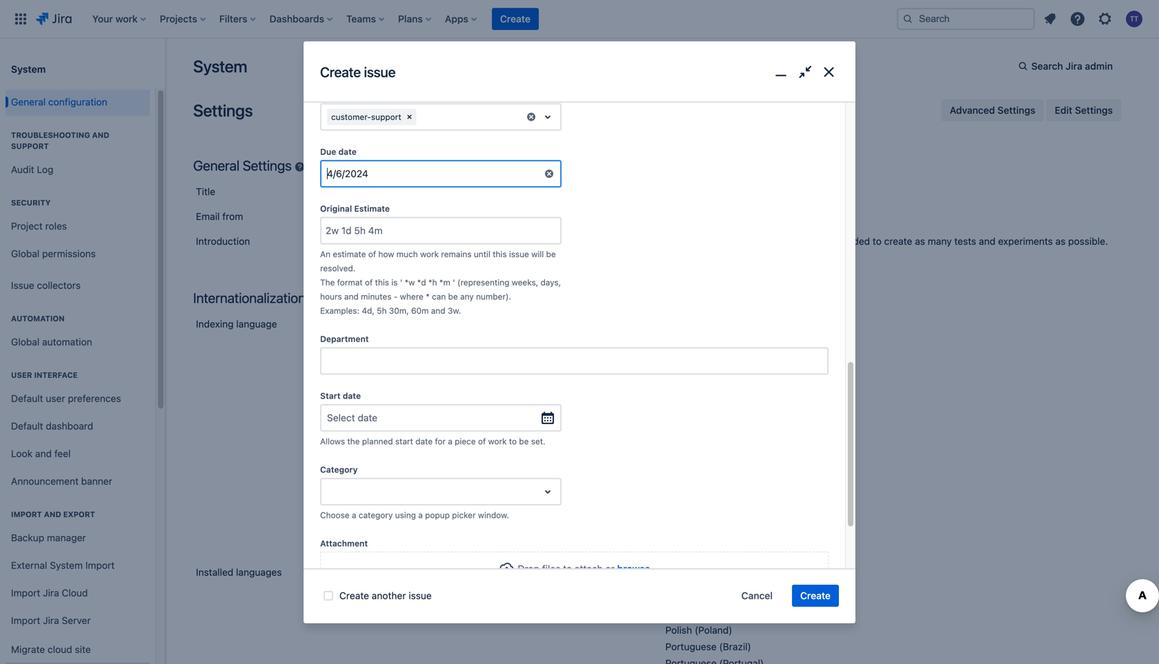 Task type: describe. For each thing, give the bounding box(es) containing it.
0 vertical spatial is
[[734, 236, 741, 247]]

jira for cloud
[[43, 588, 59, 599]]

get online help about global settings image
[[294, 159, 305, 170]]

Department text field
[[322, 349, 827, 374]]

tests
[[954, 236, 976, 247]]

due date
[[320, 147, 357, 156]]

hours
[[320, 292, 342, 301]]

(representing
[[457, 278, 509, 287]]

1 horizontal spatial clear image
[[544, 168, 555, 179]]

search jira admin image
[[1018, 61, 1029, 72]]

settings for edit settings
[[1075, 105, 1113, 116]]

default for default dashboard
[[11, 421, 43, 432]]

1 as from the left
[[915, 236, 925, 247]]

general
[[11, 96, 46, 108]]

global automation link
[[6, 328, 150, 356]]

default user preferences link
[[6, 385, 150, 413]]

system for troubleshooting and support heading
[[11, 63, 46, 75]]

create button inside primary element
[[492, 8, 539, 30]]

1 horizontal spatial work
[[488, 437, 507, 446]]

scrollable content region
[[304, 87, 856, 587]]

category
[[320, 465, 358, 475]]

global permissions
[[11, 248, 96, 259]]

global automation
[[11, 336, 92, 348]]

attachment
[[320, 539, 368, 549]]

an estimate of how much work remains until this issue will be resolved. the format of this is ' *w *d *h *m ' (representing weeks, days, hours and minutes - where * can be any number). examples: 4d, 5h 30m, 60m and 3w.
[[320, 249, 563, 316]]

settings for advanced settings
[[998, 105, 1035, 116]]

project roles
[[11, 221, 67, 232]]

the
[[320, 278, 335, 287]]

*d
[[417, 278, 426, 287]]

icelandic (iceland) italian (italy)
[[665, 542, 747, 570]]

-
[[394, 292, 398, 301]]

global for global permissions
[[11, 248, 39, 259]]

server
[[62, 615, 91, 627]]

issue collectors
[[11, 280, 81, 291]]

edit settings link
[[1047, 99, 1121, 121]]

be for work
[[519, 437, 529, 446]]

for
[[435, 437, 446, 446]]

external system import link
[[6, 552, 150, 580]]

admin
[[1085, 60, 1113, 72]]

polish
[[665, 625, 692, 636]]

security heading
[[6, 197, 150, 208]]

1 horizontal spatial a
[[418, 511, 423, 520]]

1 vertical spatial create button
[[792, 585, 839, 607]]

create issue dialog
[[304, 41, 856, 624]]

60m
[[411, 306, 429, 316]]

any
[[460, 292, 474, 301]]

2 vertical spatial issue
[[409, 590, 432, 602]]

create another issue
[[339, 590, 432, 602]]

cloud
[[48, 644, 72, 656]]

estimate
[[333, 249, 366, 259]]

search jira admin button
[[1012, 55, 1121, 77]]

*w
[[405, 278, 415, 287]]

look and feel link
[[6, 440, 150, 468]]

indexing
[[196, 318, 234, 330]]

piece
[[455, 437, 476, 446]]

configuration
[[48, 96, 107, 108]]

can
[[432, 292, 446, 301]]

work inside an estimate of how much work remains until this issue will be resolved. the format of this is ' *w *d *h *m ' (representing weeks, days, hours and minutes - where * can be any number). examples: 4d, 5h 30m, 60m and 3w.
[[420, 249, 439, 259]]

*m
[[439, 278, 450, 287]]

email
[[196, 211, 220, 222]]

remains
[[441, 249, 472, 259]]

announcement
[[11, 476, 79, 487]]

jira for admin
[[1066, 60, 1082, 72]]

user interface group
[[6, 356, 150, 500]]

log
[[37, 164, 53, 175]]

start
[[395, 437, 413, 446]]

attach
[[575, 563, 603, 575]]

planned
[[362, 437, 393, 446]]

Search field
[[897, 8, 1035, 30]]

backup manager link
[[6, 524, 150, 552]]

create inside primary element
[[500, 13, 531, 24]]

automation
[[42, 336, 92, 348]]

advanced
[[950, 105, 995, 116]]

until
[[474, 249, 490, 259]]

format
[[337, 278, 363, 287]]

installed languages
[[196, 567, 282, 578]]

search image
[[902, 13, 913, 24]]

1 vertical spatial be
[[448, 292, 458, 301]]

create banner
[[0, 0, 1159, 39]]

preferences
[[68, 393, 121, 404]]

date left for
[[415, 437, 433, 446]]

security
[[11, 198, 51, 207]]

import for import jira server
[[11, 615, 40, 627]]

general configuration
[[11, 96, 107, 108]]

Due date text field
[[327, 167, 330, 181]]

and inside "group"
[[44, 510, 61, 519]]

be for issue
[[546, 249, 556, 259]]

minimize image
[[771, 62, 791, 82]]

external
[[11, 560, 47, 571]]

announcement banner link
[[6, 468, 150, 495]]

export
[[63, 510, 95, 519]]

issue inside an estimate of how much work remains until this issue will be resolved. the format of this is ' *w *d *h *m ' (representing weeks, days, hours and minutes - where * can be any number). examples: 4d, 5h 30m, 60m and 3w.
[[509, 249, 529, 259]]

another
[[372, 590, 406, 602]]

2 as from the left
[[1055, 236, 1066, 247]]

intended
[[831, 236, 870, 247]]

(china)
[[704, 343, 737, 355]]

(poland)
[[695, 625, 732, 636]]

0 vertical spatial of
[[368, 249, 376, 259]]

introduction
[[196, 236, 250, 247]]

allows
[[320, 437, 345, 446]]

start
[[320, 391, 341, 401]]

audit log link
[[6, 156, 150, 184]]

an
[[320, 249, 330, 259]]

global for global automation
[[11, 336, 39, 348]]

interface
[[34, 371, 78, 380]]

security group
[[6, 184, 150, 272]]

system inside 'link'
[[50, 560, 83, 571]]

2 board from the left
[[802, 236, 828, 247]]

this jira board is an agressive board intended to create as many tests and experiments as possible.
[[665, 236, 1108, 247]]

import for import and export
[[11, 510, 42, 519]]

0 horizontal spatial to
[[509, 437, 517, 446]]

Original Estimate text field
[[322, 218, 560, 243]]

original estimate
[[320, 204, 390, 213]]

allows the planned start date for a piece of work to be set.
[[320, 437, 545, 446]]

import and export heading
[[6, 509, 150, 520]]

0 vertical spatial clear image
[[526, 111, 537, 122]]

from
[[222, 211, 243, 222]]

and right tests
[[979, 236, 996, 247]]

browse button
[[617, 562, 650, 576]]

select
[[327, 412, 355, 424]]

start date
[[320, 391, 361, 401]]

minutes
[[361, 292, 391, 301]]

import and export
[[11, 510, 95, 519]]



Task type: locate. For each thing, give the bounding box(es) containing it.
1 vertical spatial is
[[391, 278, 398, 287]]

2 horizontal spatial to
[[873, 236, 882, 247]]

languages
[[236, 567, 282, 578]]

0 horizontal spatial work
[[420, 249, 439, 259]]

(south
[[699, 592, 729, 603]]

2 horizontal spatial a
[[448, 437, 452, 446]]

clear image left open icon
[[526, 111, 537, 122]]

to left create
[[873, 236, 882, 247]]

1 horizontal spatial as
[[1055, 236, 1066, 247]]

import
[[11, 510, 42, 519], [85, 560, 115, 571], [11, 588, 40, 599], [11, 615, 40, 627]]

0 horizontal spatial '
[[400, 278, 402, 287]]

0 vertical spatial global
[[11, 248, 39, 259]]

1 vertical spatial work
[[488, 437, 507, 446]]

of left how
[[368, 249, 376, 259]]

this up minutes
[[375, 278, 389, 287]]

0 vertical spatial create button
[[492, 8, 539, 30]]

choose a category using a popup picker window.
[[320, 511, 509, 520]]

many
[[928, 236, 952, 247]]

user interface
[[11, 371, 78, 380]]

import jira cloud link
[[6, 580, 150, 607]]

troubleshooting and support group
[[6, 116, 150, 188]]

issue collectors link
[[6, 272, 150, 299]]

title
[[196, 186, 215, 197]]

1 horizontal spatial is
[[734, 236, 741, 247]]

date
[[338, 147, 357, 156], [343, 391, 361, 401], [358, 412, 377, 424], [415, 437, 433, 446]]

0 horizontal spatial create button
[[492, 8, 539, 30]]

jira left admin
[[1066, 60, 1082, 72]]

default user preferences
[[11, 393, 121, 404]]

2 global from the top
[[11, 336, 39, 348]]

work right piece
[[488, 437, 507, 446]]

group containing advanced settings
[[942, 99, 1121, 121]]

default up look on the left bottom
[[11, 421, 43, 432]]

backup
[[11, 532, 44, 544]]

1 horizontal spatial board
[[802, 236, 828, 247]]

1 vertical spatial issue
[[509, 249, 529, 259]]

as left possible.
[[1055, 236, 1066, 247]]

1 vertical spatial of
[[365, 278, 373, 287]]

issue
[[364, 64, 396, 80], [509, 249, 529, 259], [409, 590, 432, 602]]

settings
[[193, 101, 253, 120], [998, 105, 1035, 116], [1075, 105, 1113, 116]]

work right much
[[420, 249, 439, 259]]

import inside heading
[[11, 510, 42, 519]]

board left the an
[[706, 236, 732, 247]]

using
[[395, 511, 416, 520]]

1 horizontal spatial '
[[453, 278, 455, 287]]

clear image
[[526, 111, 537, 122], [544, 168, 555, 179]]

0 horizontal spatial clear image
[[526, 111, 537, 122]]

global inside 'link'
[[11, 248, 39, 259]]

general configuration link
[[6, 88, 150, 116]]

email from
[[196, 211, 243, 222]]

import up 'backup'
[[11, 510, 42, 519]]

global down automation
[[11, 336, 39, 348]]

1 horizontal spatial this
[[493, 249, 507, 259]]

jira for server
[[43, 615, 59, 627]]

of
[[368, 249, 376, 259], [365, 278, 373, 287], [478, 437, 486, 446]]

is up -
[[391, 278, 398, 287]]

0 vertical spatial this
[[493, 249, 507, 259]]

possible.
[[1068, 236, 1108, 247]]

5h
[[377, 306, 387, 316]]

system for group at the right of page containing advanced settings
[[193, 57, 247, 76]]

a right for
[[448, 437, 452, 446]]

import down the external
[[11, 588, 40, 599]]

and down "configuration"
[[92, 131, 109, 140]]

import for import jira cloud
[[11, 588, 40, 599]]

troubleshooting and support heading
[[6, 130, 150, 152]]

exit full screen image
[[795, 62, 815, 82]]

jira right this
[[687, 236, 703, 247]]

1 vertical spatial to
[[509, 437, 517, 446]]

select date
[[327, 412, 377, 424]]

import and export group
[[6, 495, 150, 664]]

board left intended
[[802, 236, 828, 247]]

3w.
[[448, 306, 461, 316]]

is inside an estimate of how much work remains until this issue will be resolved. the format of this is ' *w *d *h *m ' (representing weeks, days, hours and minutes - where * can be any number). examples: 4d, 5h 30m, 60m and 3w.
[[391, 278, 398, 287]]

and down format
[[344, 292, 359, 301]]

2 vertical spatial be
[[519, 437, 529, 446]]

or
[[605, 563, 615, 575]]

import down the backup manager link
[[85, 560, 115, 571]]

0 vertical spatial default
[[11, 393, 43, 404]]

date right the start
[[343, 391, 361, 401]]

agressive
[[757, 236, 800, 247]]

cloud
[[62, 588, 88, 599]]

1 vertical spatial default
[[11, 421, 43, 432]]

2 horizontal spatial settings
[[1075, 105, 1113, 116]]

open image
[[540, 484, 556, 500]]

be left set.
[[519, 437, 529, 446]]

2 horizontal spatial system
[[193, 57, 247, 76]]

' right *m in the left top of the page
[[453, 278, 455, 287]]

jira image
[[36, 11, 72, 27], [36, 11, 72, 27]]

will
[[531, 249, 544, 259]]

group
[[942, 99, 1121, 121]]

primary element
[[8, 0, 886, 38]]

1 ' from the left
[[400, 278, 402, 287]]

0 vertical spatial work
[[420, 249, 439, 259]]

banner
[[81, 476, 112, 487]]

4/6/2024
[[327, 168, 368, 179]]

weeks,
[[512, 278, 538, 287]]

korean (south korea)
[[665, 592, 761, 603]]

0 vertical spatial issue
[[364, 64, 396, 80]]

automation heading
[[6, 313, 150, 324]]

import jira cloud
[[11, 588, 88, 599]]

0 horizontal spatial as
[[915, 236, 925, 247]]

external system import
[[11, 560, 115, 571]]

clear image
[[404, 111, 415, 122]]

number).
[[476, 292, 511, 301]]

1 horizontal spatial to
[[563, 563, 572, 575]]

import jira server
[[11, 615, 91, 627]]

board
[[706, 236, 732, 247], [802, 236, 828, 247]]

0 vertical spatial to
[[873, 236, 882, 247]]

0 horizontal spatial a
[[352, 511, 356, 520]]

and up backup manager
[[44, 510, 61, 519]]

advanced settings
[[950, 105, 1035, 116]]

korea)
[[732, 592, 761, 603]]

import up migrate
[[11, 615, 40, 627]]

project
[[11, 221, 43, 232]]

1 board from the left
[[706, 236, 732, 247]]

as left many
[[915, 236, 925, 247]]

backup manager
[[11, 532, 86, 544]]

date up planned
[[358, 412, 377, 424]]

1 vertical spatial clear image
[[544, 168, 555, 179]]

manager
[[47, 532, 86, 544]]

clear image down open icon
[[544, 168, 555, 179]]

default dashboard
[[11, 421, 93, 432]]

jira inside button
[[1066, 60, 1082, 72]]

0 horizontal spatial settings
[[193, 101, 253, 120]]

date for due date
[[338, 147, 357, 156]]

default for default user preferences
[[11, 393, 43, 404]]

0 horizontal spatial system
[[11, 63, 46, 75]]

2 vertical spatial to
[[563, 563, 572, 575]]

create
[[884, 236, 912, 247]]

' left *w
[[400, 278, 402, 287]]

to right files in the left bottom of the page
[[563, 563, 572, 575]]

0 horizontal spatial this
[[375, 278, 389, 287]]

polish (poland) portuguese (brazil)
[[665, 625, 751, 653]]

settings inside 'link'
[[998, 105, 1035, 116]]

0 horizontal spatial issue
[[364, 64, 396, 80]]

2 horizontal spatial issue
[[509, 249, 529, 259]]

default down user
[[11, 393, 43, 404]]

jira for board
[[687, 236, 703, 247]]

global permissions link
[[6, 240, 150, 268]]

30m,
[[389, 306, 409, 316]]

chinese (china)
[[665, 343, 737, 355]]

issue left will
[[509, 249, 529, 259]]

permissions
[[42, 248, 96, 259]]

and down can at left
[[431, 306, 445, 316]]

0 horizontal spatial is
[[391, 278, 398, 287]]

and inside the troubleshooting and support
[[92, 131, 109, 140]]

global inside automation group
[[11, 336, 39, 348]]

1 vertical spatial this
[[375, 278, 389, 287]]

support
[[371, 112, 401, 122]]

installed
[[196, 567, 233, 578]]

a right the using
[[418, 511, 423, 520]]

experiments
[[998, 236, 1053, 247]]

1 horizontal spatial system
[[50, 560, 83, 571]]

2 vertical spatial of
[[478, 437, 486, 446]]

to
[[873, 236, 882, 247], [509, 437, 517, 446], [563, 563, 572, 575]]

2 default from the top
[[11, 421, 43, 432]]

2 horizontal spatial be
[[546, 249, 556, 259]]

automation group
[[6, 299, 150, 360]]

edit settings
[[1055, 105, 1113, 116]]

window.
[[478, 511, 509, 520]]

1 global from the top
[[11, 248, 39, 259]]

2 ' from the left
[[453, 278, 455, 287]]

a right choose
[[352, 511, 356, 520]]

default dashboard link
[[6, 413, 150, 440]]

project roles link
[[6, 213, 150, 240]]

to left set.
[[509, 437, 517, 446]]

be right will
[[546, 249, 556, 259]]

portuguese
[[665, 641, 717, 653]]

1 horizontal spatial be
[[519, 437, 529, 446]]

support
[[11, 142, 49, 151]]

of up minutes
[[365, 278, 373, 287]]

upload image
[[498, 561, 515, 578]]

1 horizontal spatial issue
[[409, 590, 432, 602]]

is left the an
[[734, 236, 741, 247]]

advanced settings link
[[942, 99, 1044, 121]]

1 default from the top
[[11, 393, 43, 404]]

examples:
[[320, 306, 359, 316]]

0 horizontal spatial board
[[706, 236, 732, 247]]

date right due
[[338, 147, 357, 156]]

announcement banner
[[11, 476, 112, 487]]

date for select date
[[358, 412, 377, 424]]

customer-support
[[331, 112, 401, 122]]

1 horizontal spatial create button
[[792, 585, 839, 607]]

and inside user interface group
[[35, 448, 52, 460]]

1 vertical spatial global
[[11, 336, 39, 348]]

jira left the "server"
[[43, 615, 59, 627]]

picker
[[452, 511, 476, 520]]

of right piece
[[478, 437, 486, 446]]

migrate
[[11, 644, 45, 656]]

audit
[[11, 164, 34, 175]]

discard & close image
[[819, 62, 839, 82]]

drop
[[518, 563, 539, 575]]

and left the feel
[[35, 448, 52, 460]]

global down project
[[11, 248, 39, 259]]

create issue
[[320, 64, 396, 80]]

1 horizontal spatial settings
[[998, 105, 1035, 116]]

import inside 'link'
[[85, 560, 115, 571]]

be left any
[[448, 292, 458, 301]]

date for start date
[[343, 391, 361, 401]]

this right until
[[493, 249, 507, 259]]

Start date text field
[[327, 411, 330, 425]]

the
[[347, 437, 360, 446]]

site
[[75, 644, 91, 656]]

0 horizontal spatial be
[[448, 292, 458, 301]]

(brazil)
[[719, 641, 751, 653]]

0 vertical spatial be
[[546, 249, 556, 259]]

edit
[[1055, 105, 1072, 116]]

customer-
[[331, 112, 371, 122]]

jira left the cloud
[[43, 588, 59, 599]]

issue up support
[[364, 64, 396, 80]]

issue right another
[[409, 590, 432, 602]]

open image
[[540, 109, 556, 125]]

user interface heading
[[6, 370, 150, 381]]



Task type: vqa. For each thing, say whether or not it's contained in the screenshot.
the Issue collectors
yes



